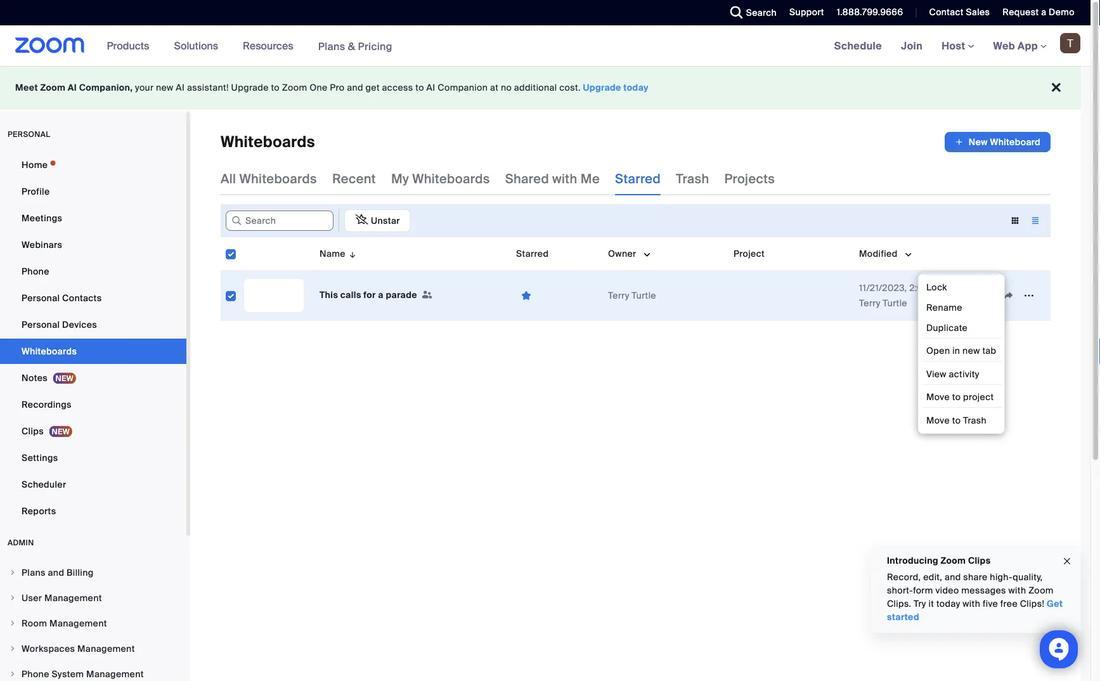 Task type: describe. For each thing, give the bounding box(es) containing it.
2 horizontal spatial with
[[1009, 585, 1027, 597]]

duplicate
[[927, 322, 968, 334]]

1 upgrade from the left
[[231, 82, 269, 94]]

whiteboards up search 'text box'
[[239, 171, 317, 187]]

personal contacts
[[22, 292, 102, 304]]

plans for plans & pricing
[[318, 39, 345, 53]]

form
[[914, 585, 934, 597]]

web app
[[994, 39, 1038, 52]]

get
[[366, 82, 380, 94]]

resources
[[243, 39, 293, 52]]

&
[[348, 39, 355, 53]]

1 vertical spatial new
[[963, 345, 980, 357]]

to down resources dropdown button
[[271, 82, 280, 94]]

plans and billing menu item
[[0, 561, 186, 585]]

at
[[490, 82, 499, 94]]

workspaces management menu item
[[0, 637, 186, 661]]

whiteboards application
[[221, 132, 1051, 152]]

arrow down image
[[346, 246, 357, 261]]

contact
[[930, 6, 964, 18]]

0 horizontal spatial a
[[378, 289, 384, 301]]

recent
[[332, 171, 376, 187]]

share
[[964, 572, 988, 583]]

list mode, selected image
[[1026, 215, 1046, 226]]

shared
[[505, 171, 549, 187]]

webinars link
[[0, 232, 186, 258]]

name
[[320, 248, 346, 259]]

open in new tab
[[927, 345, 997, 357]]

billing
[[67, 567, 94, 579]]

clips.
[[887, 598, 912, 610]]

terry turtle
[[608, 290, 656, 301]]

join
[[901, 39, 923, 52]]

me
[[581, 171, 600, 187]]

projects
[[725, 171, 775, 187]]

search
[[746, 7, 777, 18]]

personal devices
[[22, 319, 97, 330]]

0 horizontal spatial turtle
[[632, 290, 656, 301]]

whiteboards inside personal menu "menu"
[[22, 345, 77, 357]]

user
[[22, 592, 42, 604]]

companion
[[438, 82, 488, 94]]

move for move to project
[[927, 391, 950, 403]]

video
[[936, 585, 959, 597]]

grid mode, not selected image
[[1005, 215, 1026, 226]]

in
[[953, 345, 961, 357]]

get
[[1047, 598, 1063, 610]]

five
[[983, 598, 998, 610]]

phone link
[[0, 259, 186, 284]]

scheduler link
[[0, 472, 186, 497]]

zoom inside record, edit, and share high-quality, short-form video messages with zoom clips. try it today with five free clips!
[[1029, 585, 1054, 597]]

my whiteboards
[[391, 171, 490, 187]]

application containing name
[[221, 237, 1061, 330]]

click to unstar the whiteboard this calls for a parade image
[[516, 290, 537, 302]]

it
[[929, 598, 934, 610]]

notes link
[[0, 365, 186, 391]]

upgrade today link
[[583, 82, 649, 94]]

1 horizontal spatial a
[[1042, 6, 1047, 18]]

new
[[969, 136, 988, 148]]

whiteboards link
[[0, 339, 186, 364]]

cost.
[[560, 82, 581, 94]]

modified
[[860, 248, 898, 259]]

with inside 'tabs of all whiteboard page' tab list
[[553, 171, 578, 187]]

move to project
[[927, 391, 994, 403]]

to down move to project at the bottom of page
[[953, 415, 961, 426]]

room management
[[22, 618, 107, 629]]

banner containing products
[[0, 25, 1091, 67]]

zoom up edit,
[[941, 555, 966, 566]]

web
[[994, 39, 1016, 52]]

meetings link
[[0, 206, 186, 231]]

owner
[[608, 248, 637, 259]]

to left project
[[953, 391, 961, 403]]

plans and billing
[[22, 567, 94, 579]]

contacts
[[62, 292, 102, 304]]

phone for phone system management
[[22, 668, 49, 680]]

by
[[962, 282, 972, 294]]

11/21/2023, 2:09:46 pm by terry turtle
[[860, 282, 972, 309]]

phone for phone
[[22, 265, 49, 277]]

high-
[[990, 572, 1013, 583]]

settings
[[22, 452, 58, 464]]

get started link
[[887, 598, 1063, 623]]

unstar button
[[344, 209, 411, 232]]

1 horizontal spatial trash
[[964, 415, 987, 426]]

personal for personal contacts
[[22, 292, 60, 304]]

introducing zoom clips
[[887, 555, 991, 566]]

personal menu menu
[[0, 152, 186, 525]]

app
[[1018, 39, 1038, 52]]

recordings link
[[0, 392, 186, 417]]

whiteboard
[[991, 136, 1041, 148]]

short-
[[887, 585, 914, 597]]

host button
[[942, 39, 975, 52]]

2 ai from the left
[[176, 82, 185, 94]]

join link
[[892, 25, 933, 66]]

host
[[942, 39, 968, 52]]

right image for phone
[[9, 670, 16, 678]]

profile
[[22, 186, 50, 197]]

add image
[[955, 136, 964, 148]]

1 vertical spatial starred
[[516, 248, 549, 259]]

trash inside 'tabs of all whiteboard page' tab list
[[676, 171, 710, 187]]

meet zoom ai companion, footer
[[0, 66, 1082, 110]]

view activity
[[927, 368, 980, 380]]

quality,
[[1013, 572, 1043, 583]]

rename
[[927, 302, 963, 313]]

1 horizontal spatial with
[[963, 598, 981, 610]]

sales
[[966, 6, 990, 18]]

demo
[[1049, 6, 1075, 18]]

record,
[[887, 572, 921, 583]]

starred inside 'tabs of all whiteboard page' tab list
[[615, 171, 661, 187]]

phone system management menu item
[[0, 662, 186, 681]]

search button
[[721, 0, 780, 25]]

right image for workspaces management
[[9, 645, 16, 653]]

get started
[[887, 598, 1063, 623]]

contact sales
[[930, 6, 990, 18]]

user management
[[22, 592, 102, 604]]

resources button
[[243, 25, 299, 66]]

pm
[[946, 282, 960, 294]]

open
[[927, 345, 951, 357]]

room
[[22, 618, 47, 629]]

devices
[[62, 319, 97, 330]]

admin menu menu
[[0, 561, 186, 681]]

for
[[364, 289, 376, 301]]

move for move to trash
[[927, 415, 950, 426]]



Task type: vqa. For each thing, say whether or not it's contained in the screenshot.
the rightmost window new IMAGE
no



Task type: locate. For each thing, give the bounding box(es) containing it.
right image inside workspaces management menu item
[[9, 645, 16, 653]]

phone inside personal menu "menu"
[[22, 265, 49, 277]]

2 horizontal spatial and
[[945, 572, 961, 583]]

management up phone system management menu item
[[77, 643, 135, 655]]

lock
[[927, 281, 948, 293]]

new inside meet zoom ai companion, footer
[[156, 82, 174, 94]]

move to trash
[[927, 415, 987, 426]]

1.888.799.9666
[[837, 6, 904, 18]]

trash down project
[[964, 415, 987, 426]]

clips
[[22, 425, 44, 437], [969, 555, 991, 566]]

1 vertical spatial right image
[[9, 645, 16, 653]]

1 right image from the top
[[9, 569, 16, 577]]

zoom up clips! on the bottom right of the page
[[1029, 585, 1054, 597]]

companion,
[[79, 82, 133, 94]]

ai left companion,
[[68, 82, 77, 94]]

to right access
[[416, 82, 424, 94]]

today down video
[[937, 598, 961, 610]]

whiteboards up all whiteboards
[[221, 132, 315, 152]]

11/21/2023,
[[860, 282, 907, 294]]

0 vertical spatial with
[[553, 171, 578, 187]]

0 horizontal spatial trash
[[676, 171, 710, 187]]

plans inside "plans and billing" 'menu item'
[[22, 567, 46, 579]]

2 right image from the top
[[9, 594, 16, 602]]

0 vertical spatial trash
[[676, 171, 710, 187]]

Search text field
[[226, 211, 334, 231]]

1 personal from the top
[[22, 292, 60, 304]]

personal for personal devices
[[22, 319, 60, 330]]

new whiteboard
[[969, 136, 1041, 148]]

and inside 'menu item'
[[48, 567, 64, 579]]

2 vertical spatial right image
[[9, 670, 16, 678]]

whiteboards inside application
[[221, 132, 315, 152]]

1.888.799.9666 button up schedule link
[[837, 6, 904, 18]]

2 vertical spatial with
[[963, 598, 981, 610]]

introducing
[[887, 555, 939, 566]]

and up video
[[945, 572, 961, 583]]

activity
[[949, 368, 980, 380]]

zoom left one
[[282, 82, 307, 94]]

profile picture image
[[1061, 33, 1081, 53]]

plans left &
[[318, 39, 345, 53]]

reports link
[[0, 499, 186, 524]]

plans for plans and billing
[[22, 567, 46, 579]]

turtle down owner
[[632, 290, 656, 301]]

workspaces management
[[22, 643, 135, 655]]

personal devices link
[[0, 312, 186, 337]]

1 vertical spatial today
[[937, 598, 961, 610]]

1 horizontal spatial ai
[[176, 82, 185, 94]]

request
[[1003, 6, 1039, 18]]

1.888.799.9666 button
[[828, 0, 907, 25], [837, 6, 904, 18]]

products button
[[107, 25, 155, 66]]

2 upgrade from the left
[[583, 82, 621, 94]]

access
[[382, 82, 413, 94]]

plans up user
[[22, 567, 46, 579]]

zoom right meet
[[40, 82, 65, 94]]

today inside meet zoom ai companion, footer
[[624, 82, 649, 94]]

unstar application
[[339, 209, 411, 232]]

0 horizontal spatial starred
[[516, 248, 549, 259]]

request a demo link
[[994, 0, 1091, 25], [1003, 6, 1075, 18]]

1 vertical spatial clips
[[969, 555, 991, 566]]

0 horizontal spatial with
[[553, 171, 578, 187]]

upgrade down product information "navigation"
[[231, 82, 269, 94]]

user management menu item
[[0, 586, 186, 610]]

management for room management
[[50, 618, 107, 629]]

0 horizontal spatial upgrade
[[231, 82, 269, 94]]

0 vertical spatial new
[[156, 82, 174, 94]]

products
[[107, 39, 149, 52]]

whiteboards down the personal devices
[[22, 345, 77, 357]]

rename menu item
[[922, 298, 1002, 318]]

1 horizontal spatial terry
[[860, 297, 881, 309]]

1 right image from the top
[[9, 620, 16, 627]]

admin
[[8, 538, 34, 548]]

with up 'free'
[[1009, 585, 1027, 597]]

0 vertical spatial today
[[624, 82, 649, 94]]

pro
[[330, 82, 345, 94]]

additional
[[514, 82, 557, 94]]

right image
[[9, 620, 16, 627], [9, 645, 16, 653]]

1 horizontal spatial upgrade
[[583, 82, 621, 94]]

today up whiteboards application
[[624, 82, 649, 94]]

2 phone from the top
[[22, 668, 49, 680]]

terry down the 11/21/2023,
[[860, 297, 881, 309]]

support
[[790, 6, 825, 18]]

today
[[624, 82, 649, 94], [937, 598, 961, 610]]

management for workspaces management
[[77, 643, 135, 655]]

0 vertical spatial starred
[[615, 171, 661, 187]]

management up the workspaces management
[[50, 618, 107, 629]]

1 horizontal spatial turtle
[[883, 297, 908, 309]]

0 vertical spatial clips
[[22, 425, 44, 437]]

move down move to project at the bottom of page
[[927, 415, 950, 426]]

a left the demo
[[1042, 6, 1047, 18]]

0 vertical spatial plans
[[318, 39, 345, 53]]

personal up the personal devices
[[22, 292, 60, 304]]

contact sales link
[[920, 0, 994, 25], [930, 6, 990, 18]]

1.888.799.9666 button up schedule at the right top of the page
[[828, 0, 907, 25]]

phone inside menu item
[[22, 668, 49, 680]]

move down view on the bottom
[[927, 391, 950, 403]]

management down the "billing"
[[44, 592, 102, 604]]

support link
[[780, 0, 828, 25], [790, 6, 825, 18]]

personal contacts link
[[0, 285, 186, 311]]

0 horizontal spatial clips
[[22, 425, 44, 437]]

clips inside personal menu "menu"
[[22, 425, 44, 437]]

terry down owner
[[608, 290, 630, 301]]

2 personal from the top
[[22, 319, 60, 330]]

this calls for a parade
[[320, 289, 420, 301]]

view
[[927, 368, 947, 380]]

schedule
[[835, 39, 882, 52]]

try
[[914, 598, 927, 610]]

more options for this calls for a parade image
[[1019, 290, 1040, 301]]

started
[[887, 611, 920, 623]]

a right for
[[378, 289, 384, 301]]

recordings
[[22, 399, 72, 410]]

all whiteboards
[[221, 171, 317, 187]]

settings link
[[0, 445, 186, 471]]

web app button
[[994, 39, 1047, 52]]

1 vertical spatial right image
[[9, 594, 16, 602]]

zoom
[[40, 82, 65, 94], [282, 82, 307, 94], [941, 555, 966, 566], [1029, 585, 1054, 597]]

right image inside user management menu item
[[9, 594, 16, 602]]

starred
[[615, 171, 661, 187], [516, 248, 549, 259]]

personal down the personal contacts at the left of the page
[[22, 319, 60, 330]]

management down workspaces management menu item
[[86, 668, 144, 680]]

0 vertical spatial right image
[[9, 620, 16, 627]]

phone down workspaces
[[22, 668, 49, 680]]

1 vertical spatial phone
[[22, 668, 49, 680]]

and inside meet zoom ai companion, footer
[[347, 82, 363, 94]]

management for user management
[[44, 592, 102, 604]]

starred up click to unstar the whiteboard this calls for a parade image
[[516, 248, 549, 259]]

new
[[156, 82, 174, 94], [963, 345, 980, 357]]

right image left workspaces
[[9, 645, 16, 653]]

management inside menu item
[[86, 668, 144, 680]]

2 move from the top
[[927, 415, 950, 426]]

clips!
[[1021, 598, 1045, 610]]

ai left "assistant!"
[[176, 82, 185, 94]]

all
[[221, 171, 236, 187]]

1 horizontal spatial starred
[[615, 171, 661, 187]]

phone
[[22, 265, 49, 277], [22, 668, 49, 680]]

project
[[964, 391, 994, 403]]

2 horizontal spatial ai
[[427, 82, 435, 94]]

1 horizontal spatial and
[[347, 82, 363, 94]]

upgrade
[[231, 82, 269, 94], [583, 82, 621, 94]]

3 ai from the left
[[427, 82, 435, 94]]

webinars
[[22, 239, 62, 251]]

0 vertical spatial a
[[1042, 6, 1047, 18]]

notes
[[22, 372, 48, 384]]

thumbnail of this calls for a parade image
[[244, 279, 304, 312]]

meet zoom ai companion, your new ai assistant! upgrade to zoom one pro and get access to ai companion at no additional cost. upgrade today
[[15, 82, 649, 94]]

profile link
[[0, 179, 186, 204]]

system
[[52, 668, 84, 680]]

1 move from the top
[[927, 391, 950, 403]]

right image inside room management menu item
[[9, 620, 16, 627]]

plans
[[318, 39, 345, 53], [22, 567, 46, 579]]

with down the messages
[[963, 598, 981, 610]]

to
[[271, 82, 280, 94], [416, 82, 424, 94], [953, 391, 961, 403], [953, 415, 961, 426]]

trash left projects
[[676, 171, 710, 187]]

3 right image from the top
[[9, 670, 16, 678]]

share image
[[999, 290, 1019, 301]]

and
[[347, 82, 363, 94], [48, 567, 64, 579], [945, 572, 961, 583]]

0 vertical spatial right image
[[9, 569, 16, 577]]

right image left user
[[9, 594, 16, 602]]

and left the "billing"
[[48, 567, 64, 579]]

1 ai from the left
[[68, 82, 77, 94]]

personal inside 'link'
[[22, 319, 60, 330]]

1 phone from the top
[[22, 265, 49, 277]]

meetings
[[22, 212, 62, 224]]

solutions
[[174, 39, 218, 52]]

meetings navigation
[[825, 25, 1091, 67]]

unstar
[[371, 215, 400, 226]]

0 horizontal spatial ai
[[68, 82, 77, 94]]

1 horizontal spatial today
[[937, 598, 961, 610]]

close image
[[1063, 554, 1073, 569]]

0 horizontal spatial plans
[[22, 567, 46, 579]]

right image
[[9, 569, 16, 577], [9, 594, 16, 602], [9, 670, 16, 678]]

1 horizontal spatial plans
[[318, 39, 345, 53]]

0 horizontal spatial and
[[48, 567, 64, 579]]

1 horizontal spatial new
[[963, 345, 980, 357]]

right image for room management
[[9, 620, 16, 627]]

turtle inside 11/21/2023, 2:09:46 pm by terry turtle
[[883, 297, 908, 309]]

one
[[310, 82, 328, 94]]

right image down "admin"
[[9, 569, 16, 577]]

2 right image from the top
[[9, 645, 16, 653]]

turtle down the 11/21/2023,
[[883, 297, 908, 309]]

calls
[[341, 289, 361, 301]]

terry inside 11/21/2023, 2:09:46 pm by terry turtle
[[860, 297, 881, 309]]

with left me
[[553, 171, 578, 187]]

right image left "system" on the left bottom of page
[[9, 670, 16, 678]]

whiteboards
[[221, 132, 315, 152], [239, 171, 317, 187], [412, 171, 490, 187], [22, 345, 77, 357]]

shared with me
[[505, 171, 600, 187]]

product information navigation
[[97, 25, 402, 67]]

and left get
[[347, 82, 363, 94]]

tabs of all whiteboard page tab list
[[221, 162, 775, 195]]

terry
[[608, 290, 630, 301], [860, 297, 881, 309]]

today inside record, edit, and share high-quality, short-form video messages with zoom clips. try it today with five free clips!
[[937, 598, 961, 610]]

phone down webinars
[[22, 265, 49, 277]]

1 vertical spatial move
[[927, 415, 950, 426]]

right image for plans
[[9, 569, 16, 577]]

application
[[221, 237, 1061, 330], [999, 286, 1046, 305]]

schedule link
[[825, 25, 892, 66]]

turtle
[[632, 290, 656, 301], [883, 297, 908, 309]]

right image left room
[[9, 620, 16, 627]]

plans & pricing
[[318, 39, 393, 53]]

0 vertical spatial move
[[927, 391, 950, 403]]

my
[[391, 171, 409, 187]]

new right in
[[963, 345, 980, 357]]

meet
[[15, 82, 38, 94]]

0 horizontal spatial today
[[624, 82, 649, 94]]

plans inside product information "navigation"
[[318, 39, 345, 53]]

1 vertical spatial trash
[[964, 415, 987, 426]]

room management menu item
[[0, 611, 186, 636]]

0 vertical spatial personal
[[22, 292, 60, 304]]

0 horizontal spatial terry
[[608, 290, 630, 301]]

whiteboards right my at the top left
[[412, 171, 490, 187]]

ai left companion
[[427, 82, 435, 94]]

upgrade right cost.
[[583, 82, 621, 94]]

1 horizontal spatial clips
[[969, 555, 991, 566]]

your
[[135, 82, 154, 94]]

right image for user
[[9, 594, 16, 602]]

clips link
[[0, 419, 186, 444]]

right image inside phone system management menu item
[[9, 670, 16, 678]]

zoom logo image
[[15, 37, 85, 53]]

0 horizontal spatial new
[[156, 82, 174, 94]]

new right 'your'
[[156, 82, 174, 94]]

1 vertical spatial with
[[1009, 585, 1027, 597]]

with
[[553, 171, 578, 187], [1009, 585, 1027, 597], [963, 598, 981, 610]]

1 vertical spatial plans
[[22, 567, 46, 579]]

clips up the share
[[969, 555, 991, 566]]

personal
[[8, 129, 50, 139]]

home
[[22, 159, 48, 171]]

cell
[[729, 271, 854, 321]]

and inside record, edit, and share high-quality, short-form video messages with zoom clips. try it today with five free clips!
[[945, 572, 961, 583]]

1 vertical spatial personal
[[22, 319, 60, 330]]

banner
[[0, 25, 1091, 67]]

right image inside "plans and billing" 'menu item'
[[9, 569, 16, 577]]

clips up settings
[[22, 425, 44, 437]]

1 vertical spatial a
[[378, 289, 384, 301]]

0 vertical spatial phone
[[22, 265, 49, 277]]

starred down whiteboards application
[[615, 171, 661, 187]]

ai
[[68, 82, 77, 94], [176, 82, 185, 94], [427, 82, 435, 94]]



